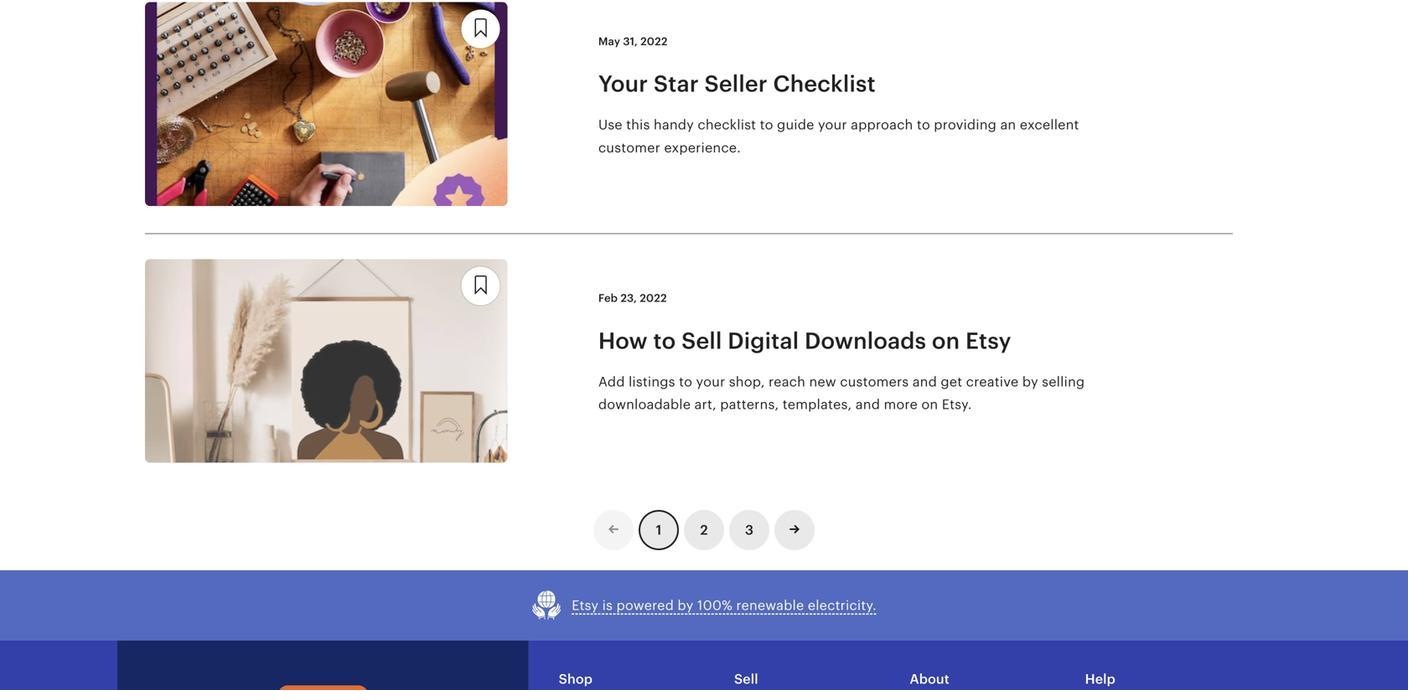 Task type: describe. For each thing, give the bounding box(es) containing it.
etsy inside etsy is powered by 100% renewable electricity. button
[[572, 599, 599, 614]]

customer
[[598, 140, 661, 155]]

providing
[[934, 117, 997, 133]]

31,
[[623, 35, 638, 48]]

add listings to your shop, reach new customers and get creative by selling downloadable art, patterns, templates, and more on etsy.
[[598, 375, 1085, 413]]

add
[[598, 375, 625, 390]]

patterns,
[[720, 397, 779, 413]]

to right approach
[[917, 117, 931, 133]]

on inside the add listings to your shop, reach new customers and get creative by selling downloadable art, patterns, templates, and more on etsy.
[[922, 397, 938, 413]]

23,
[[621, 292, 637, 305]]

on inside how to sell digital downloads on etsy link
[[932, 328, 960, 354]]

feb 23, 2022
[[598, 292, 667, 305]]

electricity.
[[808, 599, 877, 614]]

how to sell digital downloads on etsy image
[[145, 259, 508, 463]]

1 horizontal spatial and
[[913, 375, 937, 390]]

shop,
[[729, 375, 765, 390]]

to left guide
[[760, 117, 774, 133]]

your inside the add listings to your shop, reach new customers and get creative by selling downloadable art, patterns, templates, and more on etsy.
[[696, 375, 725, 390]]

by inside button
[[678, 599, 694, 614]]

1 vertical spatial and
[[856, 397, 880, 413]]

1
[[656, 523, 662, 538]]

get
[[941, 375, 963, 390]]

checklist
[[698, 117, 756, 133]]

2022 for to
[[640, 292, 667, 305]]

etsy is powered by 100% renewable electricity.
[[572, 599, 877, 614]]

templates,
[[783, 397, 852, 413]]

3
[[745, 523, 754, 538]]

1 link
[[639, 511, 679, 551]]

new
[[809, 375, 837, 390]]

help
[[1085, 672, 1116, 688]]

excellent
[[1020, 117, 1079, 133]]

guide
[[777, 117, 815, 133]]

an
[[1001, 117, 1016, 133]]

your star seller checklist
[[598, 71, 876, 97]]



Task type: locate. For each thing, give the bounding box(es) containing it.
this
[[626, 117, 650, 133]]

digital
[[728, 328, 799, 354]]

2022
[[641, 35, 668, 48], [640, 292, 667, 305]]

reach
[[769, 375, 806, 390]]

on left etsy.
[[922, 397, 938, 413]]

2
[[700, 523, 708, 538]]

1 vertical spatial by
[[678, 599, 694, 614]]

customers
[[840, 375, 909, 390]]

shop
[[559, 672, 593, 688]]

renewable
[[736, 599, 804, 614]]

use this handy checklist to guide your approach to providing an excellent customer experience.
[[598, 117, 1079, 155]]

to right how
[[653, 328, 676, 354]]

experience.
[[664, 140, 741, 155]]

etsy.
[[942, 397, 972, 413]]

how to sell digital downloads on etsy link
[[598, 326, 1135, 356]]

your right guide
[[818, 117, 847, 133]]

1 vertical spatial sell
[[734, 672, 758, 688]]

downloads
[[805, 328, 927, 354]]

etsy left is
[[572, 599, 599, 614]]

is
[[602, 599, 613, 614]]

1 horizontal spatial etsy
[[966, 328, 1012, 354]]

creative
[[966, 375, 1019, 390]]

0 vertical spatial by
[[1023, 375, 1039, 390]]

0 horizontal spatial and
[[856, 397, 880, 413]]

1 horizontal spatial sell
[[734, 672, 758, 688]]

feb
[[598, 292, 618, 305]]

your star seller checklist link
[[598, 69, 1135, 99]]

0 horizontal spatial sell
[[682, 328, 722, 354]]

0 horizontal spatial your
[[696, 375, 725, 390]]

2022 right 31,
[[641, 35, 668, 48]]

by inside the add listings to your shop, reach new customers and get creative by selling downloadable art, patterns, templates, and more on etsy.
[[1023, 375, 1039, 390]]

1 vertical spatial 2022
[[640, 292, 667, 305]]

by
[[1023, 375, 1039, 390], [678, 599, 694, 614]]

to
[[760, 117, 774, 133], [917, 117, 931, 133], [653, 328, 676, 354], [679, 375, 693, 390]]

listings
[[629, 375, 675, 390]]

sell left digital
[[682, 328, 722, 354]]

how
[[598, 328, 648, 354]]

and left get
[[913, 375, 937, 390]]

by left the selling
[[1023, 375, 1039, 390]]

handy
[[654, 117, 694, 133]]

1 vertical spatial your
[[696, 375, 725, 390]]

to right listings
[[679, 375, 693, 390]]

1 vertical spatial on
[[922, 397, 938, 413]]

1 horizontal spatial by
[[1023, 375, 1039, 390]]

your inside use this handy checklist to guide your approach to providing an excellent customer experience.
[[818, 117, 847, 133]]

use
[[598, 117, 623, 133]]

sell
[[682, 328, 722, 354], [734, 672, 758, 688]]

your
[[598, 71, 648, 97]]

and down customers
[[856, 397, 880, 413]]

and
[[913, 375, 937, 390], [856, 397, 880, 413]]

etsy
[[966, 328, 1012, 354], [572, 599, 599, 614]]

more
[[884, 397, 918, 413]]

0 vertical spatial etsy
[[966, 328, 1012, 354]]

how to sell digital downloads on etsy
[[598, 328, 1012, 354]]

to inside the add listings to your shop, reach new customers and get creative by selling downloadable art, patterns, templates, and more on etsy.
[[679, 375, 693, 390]]

seller
[[705, 71, 768, 97]]

2022 right 23,
[[640, 292, 667, 305]]

may 31, 2022
[[598, 35, 668, 48]]

downloadable
[[598, 397, 691, 413]]

art,
[[695, 397, 717, 413]]

approach
[[851, 117, 913, 133]]

your star seller checklist image
[[145, 2, 508, 206]]

your up art,
[[696, 375, 725, 390]]

sell down 'etsy is powered by 100% renewable electricity.'
[[734, 672, 758, 688]]

on
[[932, 328, 960, 354], [922, 397, 938, 413]]

0 vertical spatial sell
[[682, 328, 722, 354]]

0 vertical spatial on
[[932, 328, 960, 354]]

by left '100%'
[[678, 599, 694, 614]]

0 vertical spatial 2022
[[641, 35, 668, 48]]

0 horizontal spatial etsy
[[572, 599, 599, 614]]

on up get
[[932, 328, 960, 354]]

powered
[[617, 599, 674, 614]]

etsy up creative
[[966, 328, 1012, 354]]

1 horizontal spatial your
[[818, 117, 847, 133]]

3 link
[[729, 511, 770, 551]]

about
[[910, 672, 950, 688]]

0 vertical spatial and
[[913, 375, 937, 390]]

your
[[818, 117, 847, 133], [696, 375, 725, 390]]

to inside how to sell digital downloads on etsy link
[[653, 328, 676, 354]]

100%
[[697, 599, 733, 614]]

etsy inside how to sell digital downloads on etsy link
[[966, 328, 1012, 354]]

may
[[598, 35, 620, 48]]

2022 for star
[[641, 35, 668, 48]]

1 vertical spatial etsy
[[572, 599, 599, 614]]

2 link
[[684, 511, 724, 551]]

selling
[[1042, 375, 1085, 390]]

0 horizontal spatial by
[[678, 599, 694, 614]]

checklist
[[773, 71, 876, 97]]

etsy is powered by 100% renewable electricity. button
[[532, 591, 877, 621]]

star
[[654, 71, 699, 97]]

0 vertical spatial your
[[818, 117, 847, 133]]



Task type: vqa. For each thing, say whether or not it's contained in the screenshot.
Feb 23, 2022
yes



